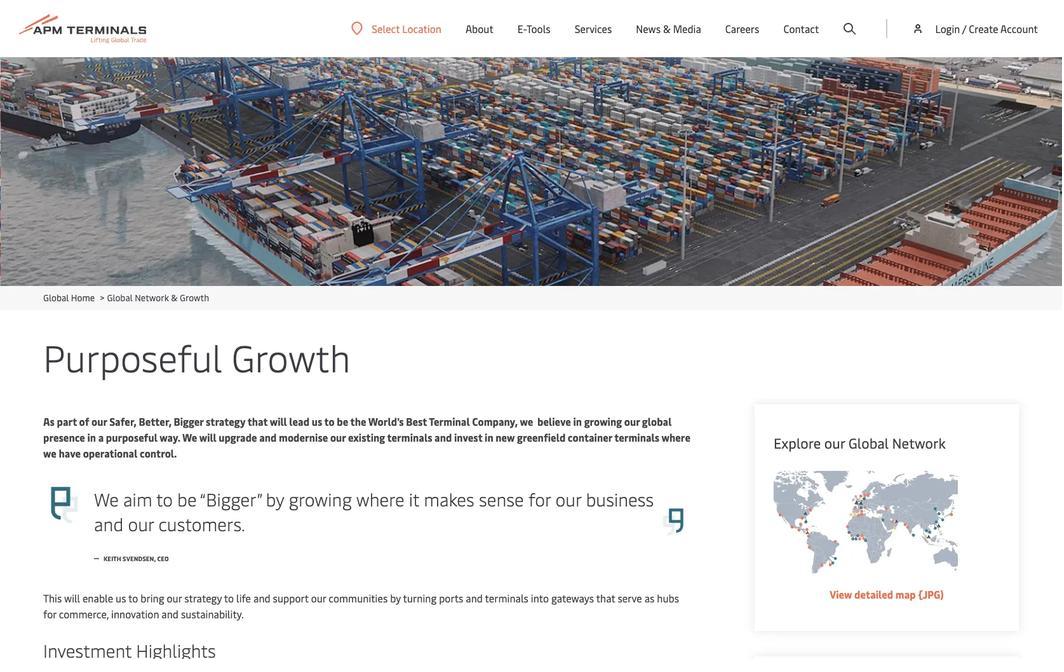Task type: vqa. For each thing, say whether or not it's contained in the screenshot.
80% at the left top of the page
no



Task type: describe. For each thing, give the bounding box(es) containing it.
about
[[466, 22, 494, 36]]

we inside as part of our safer, better, bigger strategy that will lead us to be the world's best terminal company, we  believe in growing our global presence in a purposeful way. we will upgrade and modernise our existing terminals and invest in new greenfield container terminals where we have operational control.
[[182, 430, 197, 444]]

{jpg)
[[919, 587, 944, 601]]

e-tools button
[[518, 0, 551, 57]]

our left "business"
[[556, 487, 582, 511]]

services button
[[575, 0, 612, 57]]

greenfield
[[517, 430, 566, 444]]

invest
[[454, 430, 483, 444]]

growing inside as part of our safer, better, bigger strategy that will lead us to be the world's best terminal company, we  believe in growing our global presence in a purposeful way. we will upgrade and modernise our existing terminals and invest in new greenfield container terminals where we have operational control.
[[584, 414, 622, 428]]

hubs
[[657, 591, 679, 605]]

1 horizontal spatial in
[[485, 430, 494, 444]]

customers.
[[159, 512, 245, 536]]

that inside as part of our safer, better, bigger strategy that will lead us to be the world's best terminal company, we  believe in growing our global presence in a purposeful way. we will upgrade and modernise our existing terminals and invest in new greenfield container terminals where we have operational control.
[[248, 414, 268, 428]]

bring
[[141, 591, 164, 605]]

global
[[642, 414, 672, 428]]

>
[[100, 292, 105, 304]]

our down aim
[[128, 512, 154, 536]]

better,
[[139, 414, 172, 428]]

e-tools
[[518, 22, 551, 36]]

view detailed map {jpg)
[[830, 587, 944, 601]]

us inside this will enable us to bring our strategy to life and support our communities by turning ports and terminals into gateways that serve as hubs for commerce, innovation and sustainability.
[[116, 591, 126, 605]]

1 horizontal spatial growth
[[232, 332, 351, 382]]

our right of
[[92, 414, 107, 428]]

safer,
[[109, 414, 137, 428]]

login / create account
[[936, 22, 1039, 36]]

e-
[[518, 22, 527, 36]]

we aim to be "bigger" by growing where it makes sense for our business and our customers.
[[94, 487, 654, 536]]

2 horizontal spatial terminals
[[615, 430, 660, 444]]

be inside "we aim to be "bigger" by growing where it makes sense for our business and our customers."
[[177, 487, 197, 511]]

0 horizontal spatial &
[[171, 292, 178, 304]]

by inside "we aim to be "bigger" by growing where it makes sense for our business and our customers."
[[266, 487, 284, 511]]

gateways
[[552, 591, 594, 605]]

2 horizontal spatial in
[[574, 414, 582, 428]]

2 horizontal spatial global
[[849, 433, 889, 453]]

enable
[[83, 591, 113, 605]]

0 horizontal spatial terminals
[[387, 430, 433, 444]]

control.
[[140, 446, 177, 460]]

where inside as part of our safer, better, bigger strategy that will lead us to be the world's best terminal company, we  believe in growing our global presence in a purposeful way. we will upgrade and modernise our existing terminals and invest in new greenfield container terminals where we have operational control.
[[662, 430, 691, 444]]

life
[[236, 591, 251, 605]]

makes
[[424, 487, 475, 511]]

and right life
[[254, 591, 271, 605]]

detailed
[[855, 587, 894, 601]]

operational
[[83, 446, 138, 460]]

careers button
[[726, 0, 760, 57]]

and down bring
[[162, 607, 179, 621]]

a
[[98, 430, 104, 444]]

modernise
[[279, 430, 328, 444]]

contact button
[[784, 0, 820, 57]]

login
[[936, 22, 961, 36]]

to inside "we aim to be "bigger" by growing where it makes sense for our business and our customers."
[[156, 487, 173, 511]]

1 vertical spatial will
[[199, 430, 217, 444]]

container
[[568, 430, 613, 444]]

select location button
[[352, 21, 442, 35]]

that inside this will enable us to bring our strategy to life and support our communities by turning ports and terminals into gateways that serve as hubs for commerce, innovation and sustainability.
[[597, 591, 616, 605]]

media
[[673, 22, 702, 36]]

presence
[[43, 430, 85, 444]]

view
[[830, 587, 853, 601]]

into
[[531, 591, 549, 605]]

our right 'support'
[[311, 591, 326, 605]]

communities
[[329, 591, 388, 605]]

purposeful
[[106, 430, 158, 444]]

where inside "we aim to be "bigger" by growing where it makes sense for our business and our customers."
[[356, 487, 405, 511]]

and right ports
[[466, 591, 483, 605]]

1 horizontal spatial network
[[893, 433, 946, 453]]

keith
[[104, 554, 121, 563]]

sense
[[479, 487, 524, 511]]

terminal
[[429, 414, 470, 428]]

explore our global network
[[774, 433, 946, 453]]

existing
[[348, 430, 385, 444]]

bigger
[[174, 414, 204, 428]]

support
[[273, 591, 309, 605]]

select
[[372, 21, 400, 35]]

as
[[43, 414, 55, 428]]

view detailed map {jpg) link
[[830, 587, 944, 601]]

will inside this will enable us to bring our strategy to life and support our communities by turning ports and terminals into gateways that serve as hubs for commerce, innovation and sustainability.
[[64, 591, 80, 605]]

strategy for to
[[184, 591, 222, 605]]

world's
[[368, 414, 404, 428]]

ports
[[439, 591, 464, 605]]

services
[[575, 22, 612, 36]]

tools
[[527, 22, 551, 36]]

ceo
[[157, 554, 169, 563]]

purposeful
[[43, 332, 222, 382]]



Task type: locate. For each thing, give the bounding box(es) containing it.
1 vertical spatial growth
[[232, 332, 351, 382]]

terminals left into at the bottom of the page
[[485, 591, 529, 605]]

1 horizontal spatial &
[[663, 22, 671, 36]]

0 vertical spatial will
[[270, 414, 287, 428]]

côte d'ivoire terminal (cit) simulation image
[[0, 57, 1063, 286]]

for inside this will enable us to bring our strategy to life and support our communities by turning ports and terminals into gateways that serve as hubs for commerce, innovation and sustainability.
[[43, 607, 56, 621]]

strategy
[[206, 414, 246, 428], [184, 591, 222, 605]]

and down terminal
[[435, 430, 452, 444]]

innovation
[[111, 607, 159, 621]]

news & media button
[[636, 0, 702, 57]]

strategy up sustainability. in the bottom of the page
[[184, 591, 222, 605]]

1 vertical spatial by
[[390, 591, 401, 605]]

location
[[402, 21, 442, 35]]

1 vertical spatial be
[[177, 487, 197, 511]]

0 horizontal spatial that
[[248, 414, 268, 428]]

0 horizontal spatial will
[[64, 591, 80, 605]]

& up purposeful growth
[[171, 292, 178, 304]]

0 horizontal spatial network
[[135, 292, 169, 304]]

in
[[574, 414, 582, 428], [87, 430, 96, 444], [485, 430, 494, 444]]

for down this
[[43, 607, 56, 621]]

be inside as part of our safer, better, bigger strategy that will lead us to be the world's best terminal company, we  believe in growing our global presence in a purposeful way. we will upgrade and modernise our existing terminals and invest in new greenfield container terminals where we have operational control.
[[337, 414, 348, 428]]

0 vertical spatial where
[[662, 430, 691, 444]]

this will enable us to bring our strategy to life and support our communities by turning ports and terminals into gateways that serve as hubs for commerce, innovation and sustainability.
[[43, 591, 679, 621]]

by right "bigger"
[[266, 487, 284, 511]]

0 vertical spatial by
[[266, 487, 284, 511]]

1 horizontal spatial terminals
[[485, 591, 529, 605]]

will
[[270, 414, 287, 428], [199, 430, 217, 444], [64, 591, 80, 605]]

and
[[259, 430, 277, 444], [435, 430, 452, 444], [94, 512, 123, 536], [254, 591, 271, 605], [466, 591, 483, 605], [162, 607, 179, 621]]

where
[[662, 430, 691, 444], [356, 487, 405, 511]]

news
[[636, 22, 661, 36]]

that left the serve
[[597, 591, 616, 605]]

0 vertical spatial network
[[135, 292, 169, 304]]

explore
[[774, 433, 821, 453]]

keith svendsen, ceo
[[104, 554, 169, 563]]

1 horizontal spatial us
[[312, 414, 322, 428]]

0 horizontal spatial in
[[87, 430, 96, 444]]

in left new
[[485, 430, 494, 444]]

by
[[266, 487, 284, 511], [390, 591, 401, 605]]

& right news
[[663, 22, 671, 36]]

2 horizontal spatial will
[[270, 414, 287, 428]]

0 vertical spatial &
[[663, 22, 671, 36]]

terminals down the best
[[387, 430, 433, 444]]

svendsen,
[[123, 554, 156, 563]]

this
[[43, 591, 62, 605]]

0 vertical spatial we
[[182, 430, 197, 444]]

strategy for that
[[206, 414, 246, 428]]

careers
[[726, 22, 760, 36]]

to up innovation
[[128, 591, 138, 605]]

0 horizontal spatial we
[[94, 487, 119, 511]]

1 vertical spatial that
[[597, 591, 616, 605]]

to left the the
[[324, 414, 335, 428]]

global home link
[[43, 292, 95, 304]]

"bigger"
[[200, 487, 262, 511]]

for inside "we aim to be "bigger" by growing where it makes sense for our business and our customers."
[[529, 487, 551, 511]]

1 vertical spatial growing
[[289, 487, 352, 511]]

will down the bigger
[[199, 430, 217, 444]]

contact
[[784, 22, 820, 36]]

that up upgrade at the left of page
[[248, 414, 268, 428]]

our right bring
[[167, 591, 182, 605]]

we
[[43, 446, 56, 460]]

0 vertical spatial strategy
[[206, 414, 246, 428]]

have
[[59, 446, 81, 460]]

us
[[312, 414, 322, 428], [116, 591, 126, 605]]

0 horizontal spatial global
[[43, 292, 69, 304]]

0 horizontal spatial us
[[116, 591, 126, 605]]

strategy up upgrade at the left of page
[[206, 414, 246, 428]]

for right sense
[[529, 487, 551, 511]]

commerce,
[[59, 607, 109, 621]]

be
[[337, 414, 348, 428], [177, 487, 197, 511]]

terminals down global
[[615, 430, 660, 444]]

strategy inside as part of our safer, better, bigger strategy that will lead us to be the world's best terminal company, we  believe in growing our global presence in a purposeful way. we will upgrade and modernise our existing terminals and invest in new greenfield container terminals where we have operational control.
[[206, 414, 246, 428]]

our
[[92, 414, 107, 428], [625, 414, 640, 428], [330, 430, 346, 444], [825, 433, 846, 453], [556, 487, 582, 511], [128, 512, 154, 536], [167, 591, 182, 605], [311, 591, 326, 605]]

network
[[135, 292, 169, 304], [893, 433, 946, 453]]

aim
[[123, 487, 152, 511]]

be up the customers.
[[177, 487, 197, 511]]

purposeful growth
[[43, 332, 351, 382]]

1 horizontal spatial where
[[662, 430, 691, 444]]

to inside as part of our safer, better, bigger strategy that will lead us to be the world's best terminal company, we  believe in growing our global presence in a purposeful way. we will upgrade and modernise our existing terminals and invest in new greenfield container terminals where we have operational control.
[[324, 414, 335, 428]]

2 vertical spatial will
[[64, 591, 80, 605]]

terminals inside this will enable us to bring our strategy to life and support our communities by turning ports and terminals into gateways that serve as hubs for commerce, innovation and sustainability.
[[485, 591, 529, 605]]

as
[[645, 591, 655, 605]]

login / create account link
[[912, 0, 1039, 57]]

by inside this will enable us to bring our strategy to life and support our communities by turning ports and terminals into gateways that serve as hubs for commerce, innovation and sustainability.
[[390, 591, 401, 605]]

global home > global network & growth
[[43, 292, 209, 304]]

best
[[406, 414, 427, 428]]

in up container
[[574, 414, 582, 428]]

global
[[43, 292, 69, 304], [107, 292, 133, 304], [849, 433, 889, 453]]

us up innovation
[[116, 591, 126, 605]]

1 vertical spatial strategy
[[184, 591, 222, 605]]

that
[[248, 414, 268, 428], [597, 591, 616, 605]]

1 horizontal spatial be
[[337, 414, 348, 428]]

we left aim
[[94, 487, 119, 511]]

us inside as part of our safer, better, bigger strategy that will lead us to be the world's best terminal company, we  believe in growing our global presence in a purposeful way. we will upgrade and modernise our existing terminals and invest in new greenfield container terminals where we have operational control.
[[312, 414, 322, 428]]

1 horizontal spatial growing
[[584, 414, 622, 428]]

/
[[963, 22, 967, 36]]

0 horizontal spatial by
[[266, 487, 284, 511]]

1 vertical spatial network
[[893, 433, 946, 453]]

1 horizontal spatial for
[[529, 487, 551, 511]]

it
[[409, 487, 420, 511]]

where down global
[[662, 430, 691, 444]]

1 horizontal spatial that
[[597, 591, 616, 605]]

0 vertical spatial that
[[248, 414, 268, 428]]

we down the bigger
[[182, 430, 197, 444]]

home
[[71, 292, 95, 304]]

part
[[57, 414, 77, 428]]

we inside "we aim to be "bigger" by growing where it makes sense for our business and our customers."
[[94, 487, 119, 511]]

news & media
[[636, 22, 702, 36]]

sustainability.
[[181, 607, 244, 621]]

0 horizontal spatial growing
[[289, 487, 352, 511]]

0 horizontal spatial be
[[177, 487, 197, 511]]

1 vertical spatial us
[[116, 591, 126, 605]]

terminals
[[387, 430, 433, 444], [615, 430, 660, 444], [485, 591, 529, 605]]

of
[[79, 414, 89, 428]]

growth
[[180, 292, 209, 304], [232, 332, 351, 382]]

create
[[969, 22, 999, 36]]

0 horizontal spatial for
[[43, 607, 56, 621]]

growing inside "we aim to be "bigger" by growing where it makes sense for our business and our customers."
[[289, 487, 352, 511]]

and right upgrade at the left of page
[[259, 430, 277, 444]]

1 vertical spatial for
[[43, 607, 56, 621]]

us right 'lead'
[[312, 414, 322, 428]]

& inside dropdown button
[[663, 22, 671, 36]]

our right explore at the right bottom of the page
[[825, 433, 846, 453]]

be left the the
[[337, 414, 348, 428]]

apm terminals network image
[[774, 471, 958, 573]]

0 vertical spatial for
[[529, 487, 551, 511]]

1 horizontal spatial we
[[182, 430, 197, 444]]

to right aim
[[156, 487, 173, 511]]

select location
[[372, 21, 442, 35]]

business
[[586, 487, 654, 511]]

upgrade
[[219, 430, 257, 444]]

and inside "we aim to be "bigger" by growing where it makes sense for our business and our customers."
[[94, 512, 123, 536]]

1 vertical spatial where
[[356, 487, 405, 511]]

will right this
[[64, 591, 80, 605]]

way.
[[160, 430, 180, 444]]

to
[[324, 414, 335, 428], [156, 487, 173, 511], [128, 591, 138, 605], [224, 591, 234, 605]]

1 horizontal spatial by
[[390, 591, 401, 605]]

0 vertical spatial us
[[312, 414, 322, 428]]

1 horizontal spatial global
[[107, 292, 133, 304]]

about button
[[466, 0, 494, 57]]

our left global
[[625, 414, 640, 428]]

as part of our safer, better, bigger strategy that will lead us to be the world's best terminal company, we  believe in growing our global presence in a purposeful way. we will upgrade and modernise our existing terminals and invest in new greenfield container terminals where we have operational control.
[[43, 414, 691, 460]]

account
[[1001, 22, 1039, 36]]

0 horizontal spatial growth
[[180, 292, 209, 304]]

0 vertical spatial growth
[[180, 292, 209, 304]]

0 vertical spatial be
[[337, 414, 348, 428]]

1 horizontal spatial will
[[199, 430, 217, 444]]

to left life
[[224, 591, 234, 605]]

0 horizontal spatial where
[[356, 487, 405, 511]]

map
[[896, 587, 916, 601]]

our left existing
[[330, 430, 346, 444]]

0 vertical spatial growing
[[584, 414, 622, 428]]

lead
[[289, 414, 310, 428]]

the
[[351, 414, 366, 428]]

by left turning on the left
[[390, 591, 401, 605]]

new
[[496, 430, 515, 444]]

1 vertical spatial we
[[94, 487, 119, 511]]

believe
[[538, 414, 571, 428]]

where left it
[[356, 487, 405, 511]]

strategy inside this will enable us to bring our strategy to life and support our communities by turning ports and terminals into gateways that serve as hubs for commerce, innovation and sustainability.
[[184, 591, 222, 605]]

serve
[[618, 591, 642, 605]]

in left a
[[87, 430, 96, 444]]

and up the keith
[[94, 512, 123, 536]]

1 vertical spatial &
[[171, 292, 178, 304]]

company,
[[472, 414, 518, 428]]

turning
[[403, 591, 437, 605]]

will left 'lead'
[[270, 414, 287, 428]]



